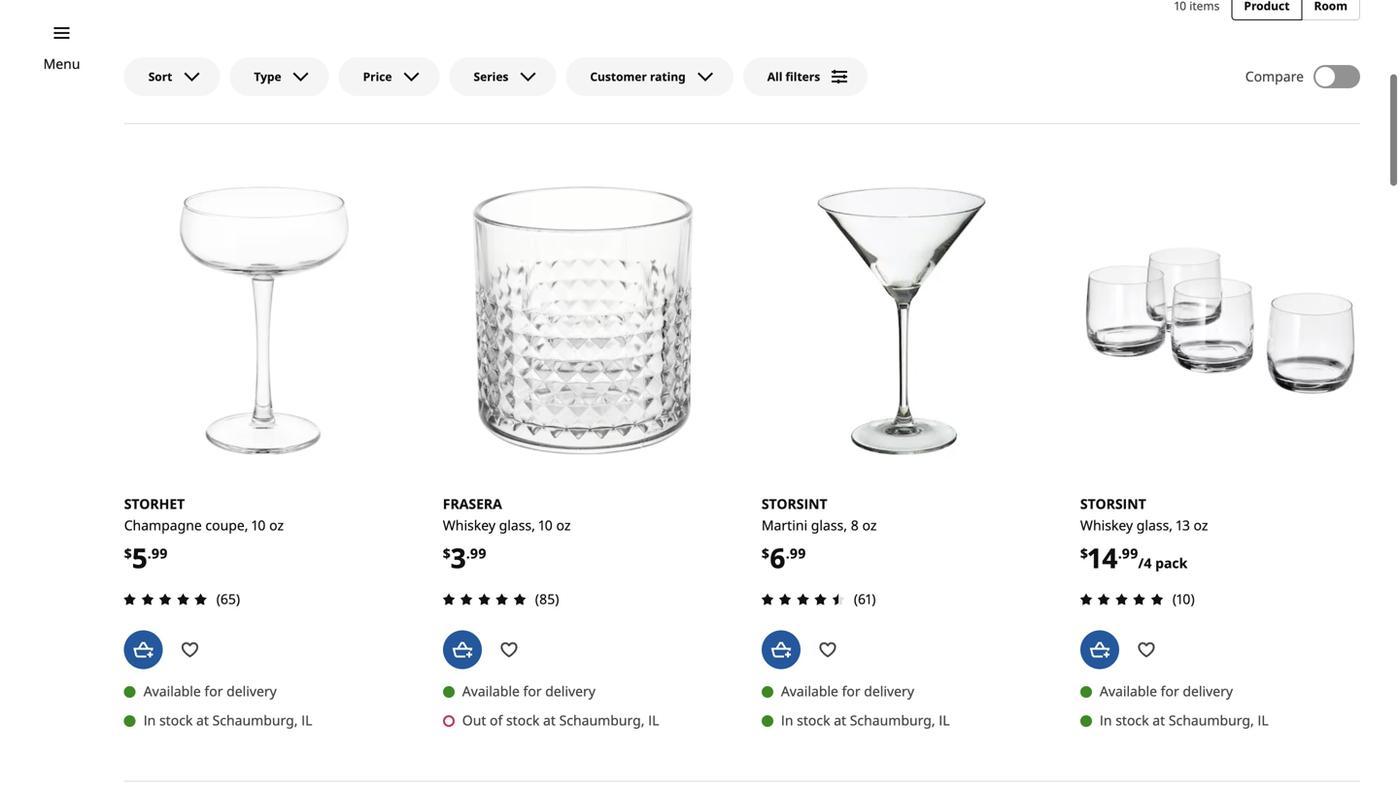 Task type: describe. For each thing, give the bounding box(es) containing it.
storsint for 14
[[1080, 495, 1146, 514]]

2 at from the left
[[543, 712, 556, 730]]

storhet champagne coupe, 10 oz $ 5 . 99
[[124, 495, 284, 577]]

frasera whiskey glass, 10 oz $ 3 . 99
[[443, 495, 571, 577]]

customer rating
[[590, 68, 686, 84]]

delivery for 6
[[864, 683, 914, 701]]

in stock at schaumburg, il for 14
[[1100, 712, 1269, 730]]

99 for 3
[[470, 545, 486, 563]]

price button
[[339, 57, 440, 96]]

in for 6
[[781, 712, 793, 730]]

delivery for 5
[[227, 683, 277, 701]]

. for 3
[[466, 545, 470, 563]]

14
[[1088, 540, 1118, 577]]

customer rating button
[[566, 57, 733, 96]]

oz for 14
[[1194, 517, 1208, 535]]

(61)
[[854, 590, 876, 609]]

8
[[851, 517, 859, 535]]

il for 6
[[939, 712, 950, 730]]

coupe,
[[205, 517, 248, 535]]

13
[[1176, 517, 1190, 535]]

all filters button
[[743, 57, 868, 96]]

6
[[769, 540, 786, 577]]

review: 4.8 out of 5 stars. total reviews: 85 image
[[437, 588, 531, 612]]

all filters
[[767, 68, 820, 84]]

series button
[[449, 57, 556, 96]]

review: 4.7 out of 5 stars. total reviews: 61 image
[[756, 588, 850, 612]]

2 schaumburg, from the left
[[559, 712, 645, 730]]

99 for 14
[[1122, 545, 1138, 563]]

customer
[[590, 68, 647, 84]]

whiskey for 3
[[443, 517, 496, 535]]

series
[[474, 68, 509, 84]]

stock for 6
[[797, 712, 830, 730]]

. for 6
[[786, 545, 790, 563]]

product element
[[1231, 0, 1360, 20]]

2 stock from the left
[[506, 712, 540, 730]]

all
[[767, 68, 783, 84]]

(10)
[[1173, 590, 1195, 609]]

stock for 14
[[1116, 712, 1149, 730]]

available for 5
[[143, 683, 201, 701]]

$ for 3
[[443, 545, 451, 563]]

. for 5
[[147, 545, 151, 563]]

delivery for 3
[[545, 683, 595, 701]]

for for 5
[[204, 683, 223, 701]]

at for 5
[[196, 712, 209, 730]]

type
[[254, 68, 281, 84]]

storsint martini glass, 8 oz $ 6 . 99
[[762, 495, 877, 577]]

whiskey for 14
[[1080, 517, 1133, 535]]

glass, for 6
[[811, 517, 847, 535]]

schaumburg, for 6
[[850, 712, 935, 730]]

at for 6
[[834, 712, 846, 730]]

99 for 6
[[790, 545, 806, 563]]

il for 14
[[1258, 712, 1269, 730]]

schaumburg, for 14
[[1169, 712, 1254, 730]]



Task type: locate. For each thing, give the bounding box(es) containing it.
$
[[124, 545, 132, 563], [443, 545, 451, 563], [762, 545, 769, 563], [1080, 545, 1088, 563]]

4 99 from the left
[[1122, 545, 1138, 563]]

glass, inside 'frasera whiskey glass, 10 oz $ 3 . 99'
[[499, 517, 535, 535]]

out of stock at schaumburg, il
[[462, 712, 659, 730]]

1 . from the left
[[147, 545, 151, 563]]

in for 5
[[143, 712, 156, 730]]

2 available from the left
[[462, 683, 520, 701]]

4 schaumburg, from the left
[[1169, 712, 1254, 730]]

2 oz from the left
[[556, 517, 571, 535]]

1 horizontal spatial glass,
[[811, 517, 847, 535]]

oz right 8
[[862, 517, 877, 535]]

$ for 14
[[1080, 545, 1088, 563]]

1 oz from the left
[[269, 517, 284, 535]]

99
[[151, 545, 168, 563], [470, 545, 486, 563], [790, 545, 806, 563], [1122, 545, 1138, 563]]

. inside 'frasera whiskey glass, 10 oz $ 3 . 99'
[[466, 545, 470, 563]]

martini
[[762, 517, 808, 535]]

2 in from the left
[[781, 712, 793, 730]]

$ inside 'frasera whiskey glass, 10 oz $ 3 . 99'
[[443, 545, 451, 563]]

sort button
[[124, 57, 220, 96]]

2 horizontal spatial glass,
[[1137, 517, 1173, 535]]

whiskey down frasera on the left
[[443, 517, 496, 535]]

delivery down (10)
[[1183, 683, 1233, 701]]

price
[[363, 68, 392, 84]]

10 inside 'frasera whiskey glass, 10 oz $ 3 . 99'
[[539, 517, 553, 535]]

2 horizontal spatial in
[[1100, 712, 1112, 730]]

. inside storhet champagne coupe, 10 oz $ 5 . 99
[[147, 545, 151, 563]]

2 for from the left
[[523, 683, 542, 701]]

99 inside storsint martini glass, 8 oz $ 6 . 99
[[790, 545, 806, 563]]

of
[[490, 712, 503, 730]]

99 inside 'frasera whiskey glass, 10 oz $ 3 . 99'
[[470, 545, 486, 563]]

available for delivery down (65)
[[143, 683, 277, 701]]

2 horizontal spatial in stock at schaumburg, il
[[1100, 712, 1269, 730]]

available up of
[[462, 683, 520, 701]]

1 il from the left
[[301, 712, 312, 730]]

1 stock from the left
[[159, 712, 193, 730]]

schaumburg, for 5
[[212, 712, 298, 730]]

(65)
[[216, 590, 240, 609]]

glass, inside storsint martini glass, 8 oz $ 6 . 99
[[811, 517, 847, 535]]

3 stock from the left
[[797, 712, 830, 730]]

for
[[204, 683, 223, 701], [523, 683, 542, 701], [842, 683, 861, 701], [1161, 683, 1179, 701]]

3 oz from the left
[[862, 517, 877, 535]]

whiskey up 14
[[1080, 517, 1133, 535]]

available for delivery for 6
[[781, 683, 914, 701]]

delivery up out of stock at schaumburg, il
[[545, 683, 595, 701]]

2 in stock at schaumburg, il from the left
[[781, 712, 950, 730]]

$ inside storsint martini glass, 8 oz $ 6 . 99
[[762, 545, 769, 563]]

$ inside the storsint whiskey glass, 13 oz $ 14 . 99 /4 pack
[[1080, 545, 1088, 563]]

glass, inside the storsint whiskey glass, 13 oz $ 14 . 99 /4 pack
[[1137, 517, 1173, 535]]

4 stock from the left
[[1116, 712, 1149, 730]]

10 inside storhet champagne coupe, 10 oz $ 5 . 99
[[252, 517, 266, 535]]

2 10 from the left
[[539, 517, 553, 535]]

$ for 6
[[762, 545, 769, 563]]

10 right coupe,
[[252, 517, 266, 535]]

il
[[301, 712, 312, 730], [648, 712, 659, 730], [939, 712, 950, 730], [1258, 712, 1269, 730]]

delivery for 14
[[1183, 683, 1233, 701]]

available for delivery down (10)
[[1100, 683, 1233, 701]]

1 horizontal spatial 10
[[539, 517, 553, 535]]

$ down champagne
[[124, 545, 132, 563]]

in stock at schaumburg, il for 6
[[781, 712, 950, 730]]

available for delivery
[[143, 683, 277, 701], [462, 683, 595, 701], [781, 683, 914, 701], [1100, 683, 1233, 701]]

1 horizontal spatial in
[[781, 712, 793, 730]]

99 right 3
[[470, 545, 486, 563]]

4 available from the left
[[1100, 683, 1157, 701]]

storsint up 14
[[1080, 495, 1146, 514]]

$ up review: 5 out of 5 stars. total reviews: 10 image
[[1080, 545, 1088, 563]]

storsint
[[762, 495, 827, 514], [1080, 495, 1146, 514]]

storsint up martini
[[762, 495, 827, 514]]

1 delivery from the left
[[227, 683, 277, 701]]

oz right 13
[[1194, 517, 1208, 535]]

1 in stock at schaumburg, il from the left
[[143, 712, 312, 730]]

available down review: 4.8 out of 5 stars. total reviews: 65 image
[[143, 683, 201, 701]]

4 . from the left
[[1118, 545, 1122, 563]]

available for 6
[[781, 683, 838, 701]]

1 at from the left
[[196, 712, 209, 730]]

glass, left 8
[[811, 517, 847, 535]]

1 available from the left
[[143, 683, 201, 701]]

filters
[[786, 68, 820, 84]]

storsint whiskey glass, 13 oz $ 14 . 99 /4 pack
[[1080, 495, 1208, 577]]

3
[[451, 540, 466, 577]]

2 . from the left
[[466, 545, 470, 563]]

0 horizontal spatial glass,
[[499, 517, 535, 535]]

out
[[462, 712, 486, 730]]

available for 14
[[1100, 683, 1157, 701]]

delivery down (61)
[[864, 683, 914, 701]]

1 for from the left
[[204, 683, 223, 701]]

review: 4.8 out of 5 stars. total reviews: 65 image
[[118, 588, 212, 612]]

for for 14
[[1161, 683, 1179, 701]]

1 horizontal spatial whiskey
[[1080, 517, 1133, 535]]

1 whiskey from the left
[[443, 517, 496, 535]]

99 right '5'
[[151, 545, 168, 563]]

. down martini
[[786, 545, 790, 563]]

0 horizontal spatial 10
[[252, 517, 266, 535]]

champagne
[[124, 517, 202, 535]]

4 at from the left
[[1153, 712, 1165, 730]]

storhet
[[124, 495, 185, 514]]

compare
[[1245, 67, 1304, 85]]

10 for 3
[[539, 517, 553, 535]]

glass,
[[499, 517, 535, 535], [811, 517, 847, 535], [1137, 517, 1173, 535]]

storsint inside the storsint whiskey glass, 13 oz $ 14 . 99 /4 pack
[[1080, 495, 1146, 514]]

3 . from the left
[[786, 545, 790, 563]]

3 glass, from the left
[[1137, 517, 1173, 535]]

oz right coupe,
[[269, 517, 284, 535]]

for for 3
[[523, 683, 542, 701]]

1 10 from the left
[[252, 517, 266, 535]]

for down (65)
[[204, 683, 223, 701]]

frasera
[[443, 495, 502, 514]]

whiskey inside 'frasera whiskey glass, 10 oz $ 3 . 99'
[[443, 517, 496, 535]]

99 right 6 at right bottom
[[790, 545, 806, 563]]

3 99 from the left
[[790, 545, 806, 563]]

3 schaumburg, from the left
[[850, 712, 935, 730]]

menu button
[[43, 53, 80, 75]]

4 il from the left
[[1258, 712, 1269, 730]]

glass, for 14
[[1137, 517, 1173, 535]]

. down champagne
[[147, 545, 151, 563]]

0 horizontal spatial whiskey
[[443, 517, 496, 535]]

. up review: 4.8 out of 5 stars. total reviews: 85 image
[[466, 545, 470, 563]]

2 glass, from the left
[[811, 517, 847, 535]]

3 delivery from the left
[[864, 683, 914, 701]]

1 available for delivery from the left
[[143, 683, 277, 701]]

. for 14
[[1118, 545, 1122, 563]]

glass, down frasera on the left
[[499, 517, 535, 535]]

available down review: 5 out of 5 stars. total reviews: 10 image
[[1100, 683, 1157, 701]]

4 oz from the left
[[1194, 517, 1208, 535]]

rating
[[650, 68, 686, 84]]

for for 6
[[842, 683, 861, 701]]

(85)
[[535, 590, 559, 609]]

for up out of stock at schaumburg, il
[[523, 683, 542, 701]]

99 for 5
[[151, 545, 168, 563]]

oz inside the storsint whiskey glass, 13 oz $ 14 . 99 /4 pack
[[1194, 517, 1208, 535]]

storsint for 6
[[762, 495, 827, 514]]

. inside the storsint whiskey glass, 13 oz $ 14 . 99 /4 pack
[[1118, 545, 1122, 563]]

4 $ from the left
[[1080, 545, 1088, 563]]

/4
[[1138, 554, 1152, 573]]

0 horizontal spatial in stock at schaumburg, il
[[143, 712, 312, 730]]

0 horizontal spatial in
[[143, 712, 156, 730]]

2 $ from the left
[[443, 545, 451, 563]]

. inside storsint martini glass, 8 oz $ 6 . 99
[[786, 545, 790, 563]]

in stock at schaumburg, il
[[143, 712, 312, 730], [781, 712, 950, 730], [1100, 712, 1269, 730]]

at
[[196, 712, 209, 730], [543, 712, 556, 730], [834, 712, 846, 730], [1153, 712, 1165, 730]]

$ down frasera on the left
[[443, 545, 451, 563]]

2 available for delivery from the left
[[462, 683, 595, 701]]

3 il from the left
[[939, 712, 950, 730]]

1 horizontal spatial storsint
[[1080, 495, 1146, 514]]

sort
[[148, 68, 172, 84]]

$ inside storhet champagne coupe, 10 oz $ 5 . 99
[[124, 545, 132, 563]]

. left the /4
[[1118, 545, 1122, 563]]

1 horizontal spatial in stock at schaumburg, il
[[781, 712, 950, 730]]

10 up (85)
[[539, 517, 553, 535]]

1 $ from the left
[[124, 545, 132, 563]]

3 $ from the left
[[762, 545, 769, 563]]

3 available for delivery from the left
[[781, 683, 914, 701]]

1 schaumburg, from the left
[[212, 712, 298, 730]]

1 glass, from the left
[[499, 517, 535, 535]]

2 99 from the left
[[470, 545, 486, 563]]

oz for 5
[[269, 517, 284, 535]]

il for 5
[[301, 712, 312, 730]]

10
[[252, 517, 266, 535], [539, 517, 553, 535]]

schaumburg,
[[212, 712, 298, 730], [559, 712, 645, 730], [850, 712, 935, 730], [1169, 712, 1254, 730]]

3 for from the left
[[842, 683, 861, 701]]

3 available from the left
[[781, 683, 838, 701]]

type button
[[230, 57, 329, 96]]

99 inside the storsint whiskey glass, 13 oz $ 14 . 99 /4 pack
[[1122, 545, 1138, 563]]

available
[[143, 683, 201, 701], [462, 683, 520, 701], [781, 683, 838, 701], [1100, 683, 1157, 701]]

available for 3
[[462, 683, 520, 701]]

0 horizontal spatial storsint
[[762, 495, 827, 514]]

4 available for delivery from the left
[[1100, 683, 1233, 701]]

stock for 5
[[159, 712, 193, 730]]

review: 5 out of 5 stars. total reviews: 10 image
[[1075, 588, 1169, 612]]

3 in from the left
[[1100, 712, 1112, 730]]

whiskey
[[443, 517, 496, 535], [1080, 517, 1133, 535]]

oz for 3
[[556, 517, 571, 535]]

$ down martini
[[762, 545, 769, 563]]

delivery down (65)
[[227, 683, 277, 701]]

for down (10)
[[1161, 683, 1179, 701]]

storsint inside storsint martini glass, 8 oz $ 6 . 99
[[762, 495, 827, 514]]

available for delivery down (61)
[[781, 683, 914, 701]]

$ for 5
[[124, 545, 132, 563]]

stock
[[159, 712, 193, 730], [506, 712, 540, 730], [797, 712, 830, 730], [1116, 712, 1149, 730]]

delivery
[[227, 683, 277, 701], [545, 683, 595, 701], [864, 683, 914, 701], [1183, 683, 1233, 701]]

oz inside storhet champagne coupe, 10 oz $ 5 . 99
[[269, 517, 284, 535]]

available down review: 4.7 out of 5 stars. total reviews: 61 'image'
[[781, 683, 838, 701]]

1 99 from the left
[[151, 545, 168, 563]]

10 for 5
[[252, 517, 266, 535]]

in stock at schaumburg, il for 5
[[143, 712, 312, 730]]

in
[[143, 712, 156, 730], [781, 712, 793, 730], [1100, 712, 1112, 730]]

1 storsint from the left
[[762, 495, 827, 514]]

4 for from the left
[[1161, 683, 1179, 701]]

at for 14
[[1153, 712, 1165, 730]]

99 right 14
[[1122, 545, 1138, 563]]

available for delivery for 14
[[1100, 683, 1233, 701]]

3 at from the left
[[834, 712, 846, 730]]

99 inside storhet champagne coupe, 10 oz $ 5 . 99
[[151, 545, 168, 563]]

menu
[[43, 54, 80, 73]]

pack
[[1155, 554, 1188, 573]]

oz inside 'frasera whiskey glass, 10 oz $ 3 . 99'
[[556, 517, 571, 535]]

available for delivery for 3
[[462, 683, 595, 701]]

oz
[[269, 517, 284, 535], [556, 517, 571, 535], [862, 517, 877, 535], [1194, 517, 1208, 535]]

available for delivery up out of stock at schaumburg, il
[[462, 683, 595, 701]]

.
[[147, 545, 151, 563], [466, 545, 470, 563], [786, 545, 790, 563], [1118, 545, 1122, 563]]

2 storsint from the left
[[1080, 495, 1146, 514]]

2 il from the left
[[648, 712, 659, 730]]

in for 14
[[1100, 712, 1112, 730]]

1 in from the left
[[143, 712, 156, 730]]

oz inside storsint martini glass, 8 oz $ 6 . 99
[[862, 517, 877, 535]]

3 in stock at schaumburg, il from the left
[[1100, 712, 1269, 730]]

for down (61)
[[842, 683, 861, 701]]

oz up (85)
[[556, 517, 571, 535]]

4 delivery from the left
[[1183, 683, 1233, 701]]

oz for 6
[[862, 517, 877, 535]]

glass, left 13
[[1137, 517, 1173, 535]]

whiskey inside the storsint whiskey glass, 13 oz $ 14 . 99 /4 pack
[[1080, 517, 1133, 535]]

2 whiskey from the left
[[1080, 517, 1133, 535]]

available for delivery for 5
[[143, 683, 277, 701]]

glass, for 3
[[499, 517, 535, 535]]

5
[[132, 540, 147, 577]]

2 delivery from the left
[[545, 683, 595, 701]]



Task type: vqa. For each thing, say whether or not it's contained in the screenshot.


